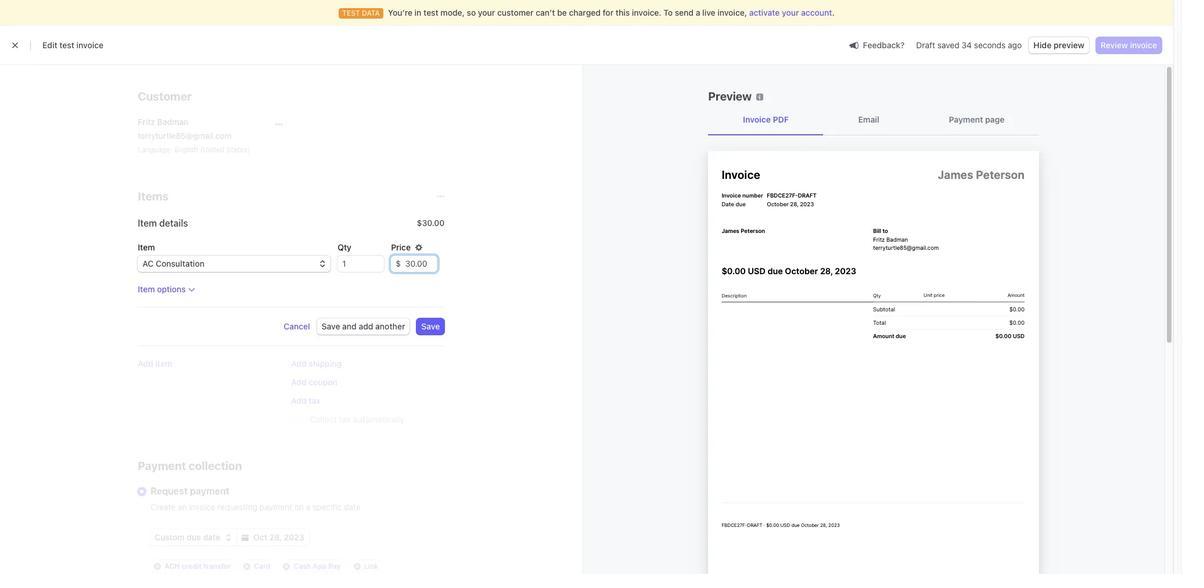 Task type: locate. For each thing, give the bounding box(es) containing it.
so
[[467, 8, 476, 17]]

payment down collection
[[190, 486, 230, 496]]

options
[[157, 284, 186, 294]]

save left and
[[322, 321, 340, 331]]

1 vertical spatial payment
[[260, 502, 292, 512]]

review invoice
[[1101, 40, 1158, 50]]

page
[[985, 114, 1005, 124]]

to
[[664, 8, 673, 17]]

oct 28, 2023
[[254, 532, 304, 542]]

0 horizontal spatial payment
[[138, 459, 186, 472]]

item
[[155, 359, 172, 368]]

on
[[294, 502, 304, 512]]

add up add tax
[[291, 377, 307, 387]]

hide preview
[[1034, 40, 1085, 50]]

invoice inside request payment create an invoice requesting payment on a specific date
[[189, 502, 215, 512]]

test right "in"
[[424, 8, 439, 17]]

save inside button
[[322, 321, 340, 331]]

payment collection
[[138, 459, 242, 472]]

svg image
[[276, 121, 283, 128]]

0 horizontal spatial a
[[306, 502, 310, 512]]

invoice right edit
[[76, 40, 104, 50]]

date
[[344, 502, 361, 512], [203, 532, 220, 542]]

in
[[415, 8, 422, 17]]

invoice
[[76, 40, 104, 50], [1130, 40, 1158, 50], [189, 502, 215, 512]]

save and add another
[[322, 321, 405, 331]]

3 item from the top
[[138, 284, 155, 294]]

payment
[[190, 486, 230, 496], [260, 502, 292, 512]]

1 save from the left
[[322, 321, 340, 331]]

1 svg image from the left
[[225, 534, 232, 541]]

tax right collect
[[339, 414, 351, 424]]

item inside 'button'
[[138, 284, 155, 294]]

1 horizontal spatial your
[[782, 8, 799, 17]]

add left item
[[138, 359, 153, 368]]

0 vertical spatial tax
[[309, 396, 321, 406]]

1 horizontal spatial invoice
[[189, 502, 215, 512]]

credit
[[182, 562, 202, 571]]

english
[[175, 145, 198, 154]]

date right 'due'
[[203, 532, 220, 542]]

remove ach credit transfer image
[[154, 563, 161, 570]]

fritz
[[138, 117, 155, 127]]

toolbar containing ach credit transfer
[[150, 560, 445, 574]]

email
[[859, 114, 880, 124]]

tax for collect
[[339, 414, 351, 424]]

item left the options
[[138, 284, 155, 294]]

send
[[675, 8, 694, 17]]

add inside button
[[291, 396, 307, 406]]

payment for payment page
[[949, 114, 983, 124]]

date inside custom due date popup button
[[203, 532, 220, 542]]

tab list
[[708, 105, 1040, 135]]

0 horizontal spatial tax
[[309, 396, 321, 406]]

add item button
[[138, 358, 172, 370]]

0 horizontal spatial your
[[478, 8, 495, 17]]

item details
[[138, 218, 188, 228]]

add down add coupon button
[[291, 396, 307, 406]]

a right the "on"
[[306, 502, 310, 512]]

a inside request payment create an invoice requesting payment on a specific date
[[306, 502, 310, 512]]

test
[[424, 8, 439, 17], [59, 40, 74, 50]]

svg image up transfer
[[225, 534, 232, 541]]

customer
[[497, 8, 534, 17]]

item up ac
[[138, 242, 155, 252]]

1 vertical spatial a
[[306, 502, 310, 512]]

remove link image
[[354, 563, 361, 570]]

0 vertical spatial item
[[138, 218, 157, 228]]

add shipping button
[[291, 358, 342, 370]]

invoice.
[[632, 8, 662, 17]]

cancel
[[284, 321, 310, 331]]

you're in test mode, so your customer can't be charged for this invoice. to send a live invoice, activate your account .
[[388, 8, 835, 17]]

invoice pdf
[[743, 114, 789, 124]]

add for add item
[[138, 359, 153, 368]]

payment left the page
[[949, 114, 983, 124]]

invoice right 'an'
[[189, 502, 215, 512]]

0 horizontal spatial date
[[203, 532, 220, 542]]

0 vertical spatial payment
[[190, 486, 230, 496]]

qty
[[338, 242, 351, 252]]

1 vertical spatial date
[[203, 532, 220, 542]]

2 vertical spatial item
[[138, 284, 155, 294]]

save right another
[[422, 321, 440, 331]]

svg image
[[225, 534, 232, 541], [242, 534, 249, 541]]

0 vertical spatial a
[[696, 8, 700, 17]]

0 horizontal spatial save
[[322, 321, 340, 331]]

1 horizontal spatial svg image
[[242, 534, 249, 541]]

item
[[138, 218, 157, 228], [138, 242, 155, 252], [138, 284, 155, 294]]

date right specific
[[344, 502, 361, 512]]

pay
[[328, 562, 341, 571]]

ac consultation
[[143, 259, 205, 268]]

feedback? button
[[845, 37, 910, 53]]

svg image for oct 28, 2023
[[242, 534, 249, 541]]

tax
[[309, 396, 321, 406], [339, 414, 351, 424]]

add item
[[138, 359, 172, 368]]

feedback?
[[863, 40, 905, 50]]

invoice inside "button"
[[1130, 40, 1158, 50]]

34
[[962, 40, 972, 50]]

save inside "button"
[[422, 321, 440, 331]]

0 vertical spatial payment
[[949, 114, 983, 124]]

draft saved 34 seconds ago
[[917, 40, 1022, 50]]

1 horizontal spatial payment
[[949, 114, 983, 124]]

0 vertical spatial test
[[424, 8, 439, 17]]

payment page
[[949, 114, 1005, 124]]

1 vertical spatial payment
[[138, 459, 186, 472]]

invoice,
[[718, 8, 747, 17]]

.
[[832, 8, 835, 17]]

terryturtle85@gmail.com
[[138, 131, 232, 141]]

a left the live
[[696, 8, 700, 17]]

ach
[[165, 562, 180, 571]]

activate your account link
[[749, 7, 832, 19]]

payment up request
[[138, 459, 186, 472]]

0 horizontal spatial payment
[[190, 486, 230, 496]]

2 horizontal spatial invoice
[[1130, 40, 1158, 50]]

invoice right review
[[1130, 40, 1158, 50]]

svg image inside custom due date popup button
[[225, 534, 232, 541]]

toolbar
[[150, 560, 445, 574]]

svg image left oct
[[242, 534, 249, 541]]

requesting
[[218, 502, 258, 512]]

save for save
[[422, 321, 440, 331]]

cash app pay
[[294, 562, 341, 571]]

you're
[[388, 8, 413, 17]]

0 vertical spatial date
[[344, 502, 361, 512]]

1 vertical spatial test
[[59, 40, 74, 50]]

1 vertical spatial tax
[[339, 414, 351, 424]]

ac
[[143, 259, 154, 268]]

1 horizontal spatial tax
[[339, 414, 351, 424]]

2 svg image from the left
[[242, 534, 249, 541]]

2 item from the top
[[138, 242, 155, 252]]

tax inside button
[[309, 396, 321, 406]]

states)
[[227, 145, 250, 154]]

2 your from the left
[[782, 8, 799, 17]]

1 item from the top
[[138, 218, 157, 228]]

payment left the "on"
[[260, 502, 292, 512]]

edit
[[42, 40, 57, 50]]

tax down add coupon button
[[309, 396, 321, 406]]

specific
[[313, 502, 342, 512]]

None text field
[[338, 256, 384, 272]]

svg image inside oct 28, 2023 button
[[242, 534, 249, 541]]

1 horizontal spatial date
[[344, 502, 361, 512]]

saved
[[938, 40, 960, 50]]

add for add tax
[[291, 396, 307, 406]]

app
[[313, 562, 327, 571]]

add
[[138, 359, 153, 368], [291, 359, 307, 368], [291, 377, 307, 387], [291, 396, 307, 406]]

hide
[[1034, 40, 1052, 50]]

1 vertical spatial item
[[138, 242, 155, 252]]

your right activate
[[782, 8, 799, 17]]

collect tax automatically
[[310, 414, 405, 424]]

test right edit
[[59, 40, 74, 50]]

your right the so
[[478, 8, 495, 17]]

item options
[[138, 284, 186, 294]]

add up add coupon
[[291, 359, 307, 368]]

1 horizontal spatial test
[[424, 8, 439, 17]]

2 save from the left
[[422, 321, 440, 331]]

0 horizontal spatial svg image
[[225, 534, 232, 541]]

item left details
[[138, 218, 157, 228]]

1 horizontal spatial save
[[422, 321, 440, 331]]



Task type: vqa. For each thing, say whether or not it's contained in the screenshot.
You're in test mode, so your customer can't be charged for this invoice. To send a live invoice, activate your account .
yes



Task type: describe. For each thing, give the bounding box(es) containing it.
ach credit transfer
[[165, 562, 231, 571]]

transfer
[[204, 562, 231, 571]]

details
[[159, 218, 188, 228]]

card
[[254, 562, 270, 571]]

custom due date
[[155, 532, 220, 542]]

add coupon
[[291, 377, 338, 387]]

$ button
[[391, 256, 401, 272]]

remove cash app pay image
[[283, 563, 290, 570]]

ago
[[1008, 40, 1022, 50]]

ac consultation button
[[138, 256, 331, 272]]

28,
[[270, 532, 282, 542]]

item for item details
[[138, 218, 157, 228]]

can't
[[536, 8, 555, 17]]

an
[[178, 502, 187, 512]]

custom due date button
[[150, 529, 237, 546]]

for
[[603, 8, 614, 17]]

this
[[616, 8, 630, 17]]

oct
[[254, 532, 267, 542]]

1 your from the left
[[478, 8, 495, 17]]

save for save and add another
[[322, 321, 340, 331]]

(united
[[200, 145, 225, 154]]

tax for add
[[309, 396, 321, 406]]

1 horizontal spatial a
[[696, 8, 700, 17]]

item options button
[[138, 284, 195, 295]]

price
[[391, 242, 411, 252]]

coupon
[[309, 377, 338, 387]]

account
[[801, 8, 832, 17]]

invoice
[[743, 114, 771, 124]]

$30.00
[[417, 218, 445, 228]]

be
[[557, 8, 567, 17]]

live
[[703, 8, 716, 17]]

and
[[342, 321, 357, 331]]

add shipping
[[291, 359, 342, 368]]

consultation
[[156, 259, 205, 268]]

add
[[359, 321, 373, 331]]

2023
[[284, 532, 304, 542]]

payment for payment collection
[[138, 459, 186, 472]]

create
[[151, 502, 176, 512]]

1 horizontal spatial payment
[[260, 502, 292, 512]]

seconds
[[974, 40, 1006, 50]]

shipping
[[309, 359, 342, 368]]

0 horizontal spatial invoice
[[76, 40, 104, 50]]

add for add coupon
[[291, 377, 307, 387]]

remove card image
[[244, 563, 251, 570]]

link
[[364, 562, 378, 571]]

0 horizontal spatial test
[[59, 40, 74, 50]]

add tax
[[291, 396, 321, 406]]

svg image for custom due date
[[225, 534, 232, 541]]

edit test invoice
[[42, 40, 104, 50]]

date inside request payment create an invoice requesting payment on a specific date
[[344, 502, 361, 512]]

save and add another button
[[317, 318, 410, 335]]

$0.00 text field
[[401, 256, 438, 272]]

items
[[138, 189, 169, 203]]

oct 28, 2023 button
[[237, 529, 309, 546]]

preview
[[1054, 40, 1085, 50]]

add for add shipping
[[291, 359, 307, 368]]

item for item options
[[138, 284, 155, 294]]

cancel button
[[284, 321, 310, 332]]

add coupon button
[[291, 377, 338, 388]]

fritz badman terryturtle85@gmail.com language: english (united states)
[[138, 117, 250, 154]]

activate
[[749, 8, 780, 17]]

mode,
[[441, 8, 465, 17]]

collect
[[310, 414, 337, 424]]

hide preview button
[[1029, 37, 1089, 53]]

tab list containing invoice pdf
[[708, 105, 1040, 135]]

language:
[[138, 145, 172, 154]]

add tax button
[[291, 395, 321, 407]]

request payment create an invoice requesting payment on a specific date
[[151, 486, 361, 512]]

item for item
[[138, 242, 155, 252]]

preview
[[708, 89, 752, 103]]

collection
[[189, 459, 242, 472]]

badman
[[157, 117, 189, 127]]

customer
[[138, 89, 192, 103]]

$
[[396, 259, 401, 268]]

due
[[187, 532, 201, 542]]

cash
[[294, 562, 311, 571]]

automatically
[[353, 414, 405, 424]]

save button
[[417, 318, 445, 335]]

review
[[1101, 40, 1128, 50]]

request
[[151, 486, 188, 496]]

another
[[375, 321, 405, 331]]

draft
[[917, 40, 936, 50]]



